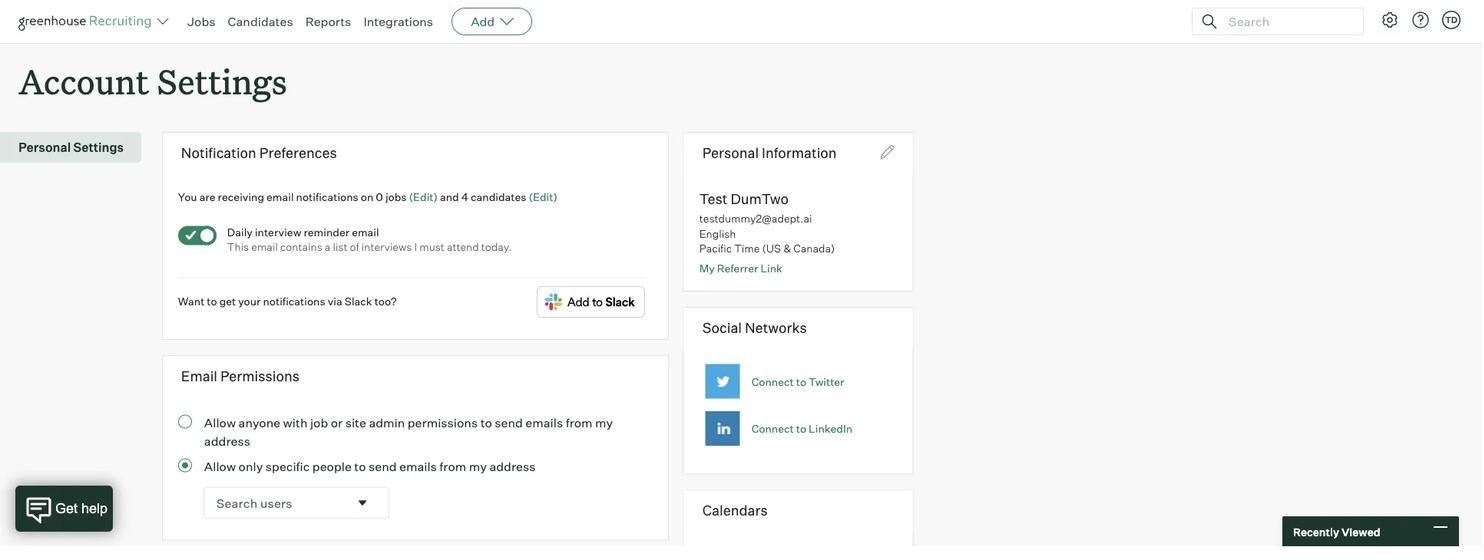 Task type: locate. For each thing, give the bounding box(es) containing it.
linkedin
[[809, 422, 853, 436]]

preferences
[[259, 144, 337, 161]]

notifications up reminder
[[296, 190, 359, 204]]

notifications for via
[[263, 295, 325, 308]]

emails
[[526, 415, 563, 431], [400, 459, 437, 474]]

notifications left via
[[263, 295, 325, 308]]

0
[[376, 190, 383, 204]]

recently
[[1294, 526, 1340, 539]]

notifications for on
[[296, 190, 359, 204]]

add button
[[452, 8, 533, 35]]

1 horizontal spatial (edit) link
[[529, 190, 558, 204]]

site
[[345, 415, 366, 431]]

to left twitter
[[797, 375, 807, 389]]

referrer
[[717, 261, 759, 275]]

1 vertical spatial connect
[[752, 422, 794, 436]]

(edit)
[[409, 190, 438, 204], [529, 190, 558, 204]]

1 vertical spatial address
[[490, 459, 536, 474]]

email up interview
[[267, 190, 294, 204]]

notifications
[[296, 190, 359, 204], [263, 295, 325, 308]]

0 vertical spatial address
[[204, 434, 250, 449]]

toggle flyout image
[[355, 496, 370, 511]]

1 vertical spatial settings
[[73, 140, 124, 155]]

send
[[495, 415, 523, 431], [369, 459, 397, 474]]

0 horizontal spatial from
[[440, 459, 467, 474]]

0 vertical spatial emails
[[526, 415, 563, 431]]

send up the toggle flyout image
[[369, 459, 397, 474]]

my inside allow anyone with job or site admin permissions to send emails from my address
[[595, 415, 613, 431]]

connect to twitter link
[[752, 375, 845, 389]]

1 horizontal spatial address
[[490, 459, 536, 474]]

(edit) link left and
[[409, 190, 438, 204]]

to for want to get your notifications via slack too?
[[207, 295, 217, 308]]

0 horizontal spatial emails
[[400, 459, 437, 474]]

only
[[239, 459, 263, 474]]

daily
[[227, 225, 253, 239]]

connect for connect to linkedin
[[752, 422, 794, 436]]

email permissions
[[181, 368, 300, 385]]

0 vertical spatial email
[[267, 190, 294, 204]]

0 vertical spatial send
[[495, 415, 523, 431]]

0 vertical spatial notifications
[[296, 190, 359, 204]]

0 vertical spatial allow
[[204, 415, 236, 431]]

edit link
[[881, 145, 895, 163]]

allow
[[204, 415, 236, 431], [204, 459, 236, 474]]

email down interview
[[251, 240, 278, 254]]

notification
[[181, 144, 256, 161]]

1 vertical spatial email
[[352, 225, 379, 239]]

(edit) link right candidates
[[529, 190, 558, 204]]

send right permissions
[[495, 415, 523, 431]]

emails inside allow anyone with job or site admin permissions to send emails from my address
[[526, 415, 563, 431]]

1 vertical spatial my
[[469, 459, 487, 474]]

0 horizontal spatial address
[[204, 434, 250, 449]]

personal for personal settings
[[18, 140, 71, 155]]

1 horizontal spatial send
[[495, 415, 523, 431]]

0 vertical spatial settings
[[157, 58, 287, 104]]

integrations link
[[364, 14, 433, 29]]

from
[[566, 415, 593, 431], [440, 459, 467, 474]]

settings down account
[[73, 140, 124, 155]]

allow for allow anyone with job or site admin permissions to send emails from my address
[[204, 415, 236, 431]]

1 vertical spatial emails
[[400, 459, 437, 474]]

connect for connect to twitter
[[752, 375, 794, 389]]

connect to linkedin link
[[752, 422, 853, 436]]

1 horizontal spatial settings
[[157, 58, 287, 104]]

email up of
[[352, 225, 379, 239]]

1 horizontal spatial emails
[[526, 415, 563, 431]]

account settings
[[18, 58, 287, 104]]

0 vertical spatial connect
[[752, 375, 794, 389]]

to for connect to twitter
[[797, 375, 807, 389]]

personal
[[18, 140, 71, 155], [703, 144, 759, 161]]

twitter
[[809, 375, 845, 389]]

test dumtwo testdummy2@adept.ai english pacific time (us & canada) my referrer link
[[700, 191, 835, 275]]

want
[[178, 295, 205, 308]]

connect down connect to twitter link
[[752, 422, 794, 436]]

1 horizontal spatial (edit)
[[529, 190, 558, 204]]

email for reminder
[[352, 225, 379, 239]]

you
[[178, 190, 197, 204]]

to
[[207, 295, 217, 308], [797, 375, 807, 389], [481, 415, 492, 431], [797, 422, 807, 436], [354, 459, 366, 474]]

1 connect from the top
[[752, 375, 794, 389]]

1 vertical spatial send
[[369, 459, 397, 474]]

contains
[[280, 240, 323, 254]]

0 horizontal spatial (edit)
[[409, 190, 438, 204]]

personal settings link
[[18, 138, 135, 157]]

(edit) left and
[[409, 190, 438, 204]]

0 horizontal spatial send
[[369, 459, 397, 474]]

to left linkedin
[[797, 422, 807, 436]]

to right people
[[354, 459, 366, 474]]

reports link
[[306, 14, 351, 29]]

via
[[328, 295, 342, 308]]

your
[[238, 295, 261, 308]]

viewed
[[1342, 526, 1381, 539]]

Search users text field
[[204, 488, 349, 519]]

address
[[204, 434, 250, 449], [490, 459, 536, 474]]

candidates link
[[228, 14, 293, 29]]

0 vertical spatial from
[[566, 415, 593, 431]]

settings down jobs
[[157, 58, 287, 104]]

(edit) link
[[409, 190, 438, 204], [529, 190, 558, 204]]

time
[[735, 242, 760, 256]]

1 vertical spatial notifications
[[263, 295, 325, 308]]

daily interview reminder email this email contains a list of interviews i must attend today.
[[227, 225, 512, 254]]

(edit) right candidates
[[529, 190, 558, 204]]

and
[[440, 190, 459, 204]]

candidates
[[228, 14, 293, 29]]

reminder
[[304, 225, 350, 239]]

personal information
[[703, 144, 837, 161]]

1 horizontal spatial my
[[595, 415, 613, 431]]

my
[[595, 415, 613, 431], [469, 459, 487, 474]]

1 horizontal spatial from
[[566, 415, 593, 431]]

of
[[350, 240, 359, 254]]

jobs link
[[187, 14, 216, 29]]

to for connect to linkedin
[[797, 422, 807, 436]]

1 allow from the top
[[204, 415, 236, 431]]

allow left "only"
[[204, 459, 236, 474]]

permissions
[[220, 368, 300, 385]]

allow left anyone
[[204, 415, 236, 431]]

allow for allow only specific people to send emails from my address
[[204, 459, 236, 474]]

0 horizontal spatial personal
[[18, 140, 71, 155]]

connect
[[752, 375, 794, 389], [752, 422, 794, 436]]

1 vertical spatial allow
[[204, 459, 236, 474]]

get
[[219, 295, 236, 308]]

2 (edit) from the left
[[529, 190, 558, 204]]

personal inside personal settings link
[[18, 140, 71, 155]]

settings inside personal settings link
[[73, 140, 124, 155]]

list
[[333, 240, 348, 254]]

2 vertical spatial email
[[251, 240, 278, 254]]

2 connect from the top
[[752, 422, 794, 436]]

0 horizontal spatial (edit) link
[[409, 190, 438, 204]]

english
[[700, 227, 736, 240]]

allow inside allow anyone with job or site admin permissions to send emails from my address
[[204, 415, 236, 431]]

1 vertical spatial from
[[440, 459, 467, 474]]

btn add to slack image
[[537, 286, 645, 318]]

to right permissions
[[481, 415, 492, 431]]

(us
[[762, 242, 781, 256]]

candidates
[[471, 190, 527, 204]]

2 allow from the top
[[204, 459, 236, 474]]

social networks
[[703, 319, 807, 336]]

0 vertical spatial my
[[595, 415, 613, 431]]

0 horizontal spatial settings
[[73, 140, 124, 155]]

1 horizontal spatial personal
[[703, 144, 759, 161]]

to left get in the left bottom of the page
[[207, 295, 217, 308]]

None field
[[204, 488, 389, 519]]

testdummy2@adept.ai
[[700, 212, 812, 225]]

to inside allow anyone with job or site admin permissions to send emails from my address
[[481, 415, 492, 431]]

connect to linkedin
[[752, 422, 853, 436]]

link
[[761, 261, 783, 275]]

connect left twitter
[[752, 375, 794, 389]]



Task type: vqa. For each thing, say whether or not it's contained in the screenshot.
Email Permissions
yes



Task type: describe. For each thing, give the bounding box(es) containing it.
this
[[227, 240, 249, 254]]

configure image
[[1381, 11, 1400, 29]]

dumtwo
[[731, 191, 789, 208]]

1 (edit) link from the left
[[409, 190, 438, 204]]

personal for personal information
[[703, 144, 759, 161]]

&
[[784, 242, 791, 256]]

you are receiving email notifications on 0 jobs (edit) and 4 candidates (edit)
[[178, 190, 558, 204]]

a
[[325, 240, 331, 254]]

interviews
[[362, 240, 412, 254]]

allow anyone with job or site admin permissions to send emails from my address
[[204, 415, 613, 449]]

greenhouse recruiting image
[[18, 12, 157, 31]]

pacific
[[700, 242, 732, 256]]

recently viewed
[[1294, 526, 1381, 539]]

personal settings
[[18, 140, 124, 155]]

on
[[361, 190, 374, 204]]

reports
[[306, 14, 351, 29]]

from inside allow anyone with job or site admin permissions to send emails from my address
[[566, 415, 593, 431]]

or
[[331, 415, 343, 431]]

anyone
[[239, 415, 281, 431]]

jobs
[[386, 190, 407, 204]]

test
[[700, 191, 728, 208]]

td button
[[1443, 11, 1461, 29]]

slack
[[345, 295, 372, 308]]

social
[[703, 319, 742, 336]]

email
[[181, 368, 217, 385]]

connect to twitter
[[752, 375, 845, 389]]

are
[[199, 190, 216, 204]]

job
[[310, 415, 328, 431]]

2 (edit) link from the left
[[529, 190, 558, 204]]

settings for personal settings
[[73, 140, 124, 155]]

calendars
[[703, 502, 768, 520]]

i
[[415, 240, 417, 254]]

must
[[420, 240, 445, 254]]

interview
[[255, 225, 301, 239]]

canada)
[[794, 242, 835, 256]]

people
[[313, 459, 352, 474]]

want to get your notifications via slack too?
[[178, 295, 397, 308]]

jobs
[[187, 14, 216, 29]]

attend
[[447, 240, 479, 254]]

address inside allow anyone with job or site admin permissions to send emails from my address
[[204, 434, 250, 449]]

information
[[762, 144, 837, 161]]

specific
[[266, 459, 310, 474]]

btn-add-to-slack link
[[537, 286, 645, 321]]

td button
[[1440, 8, 1464, 32]]

send inside allow anyone with job or site admin permissions to send emails from my address
[[495, 415, 523, 431]]

settings for account settings
[[157, 58, 287, 104]]

4
[[462, 190, 469, 204]]

my referrer link link
[[700, 261, 783, 275]]

account
[[18, 58, 149, 104]]

email for receiving
[[267, 190, 294, 204]]

too?
[[375, 295, 397, 308]]

edit image
[[881, 145, 895, 159]]

allow only specific people to send emails from my address
[[204, 459, 536, 474]]

0 horizontal spatial my
[[469, 459, 487, 474]]

integrations
[[364, 14, 433, 29]]

1 (edit) from the left
[[409, 190, 438, 204]]

permissions
[[408, 415, 478, 431]]

today.
[[482, 240, 512, 254]]

my
[[700, 261, 715, 275]]

networks
[[745, 319, 807, 336]]

receiving
[[218, 190, 264, 204]]

notification preferences
[[181, 144, 337, 161]]

Search text field
[[1225, 10, 1350, 33]]

with
[[283, 415, 308, 431]]

checkmark image
[[185, 230, 197, 241]]

add
[[471, 14, 495, 29]]

admin
[[369, 415, 405, 431]]

td
[[1446, 15, 1458, 25]]



